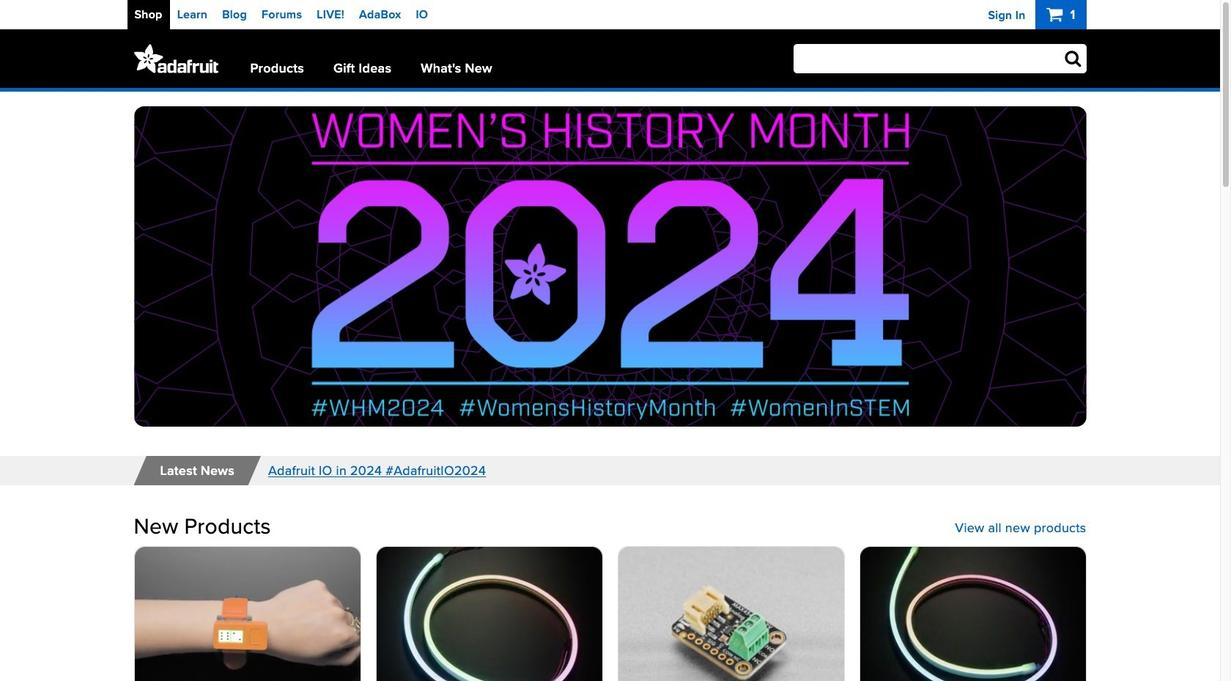 Task type: locate. For each thing, give the bounding box(es) containing it.
main content
[[0, 92, 1226, 681]]

womens history month 2024. purple and blue text on a spinning patterned background. hashtags whm2024, womens history month, women in stem. image
[[134, 106, 1087, 427], [134, 106, 1087, 427]]

None search field
[[769, 44, 1087, 73]]

None text field
[[794, 44, 1087, 73]]

video of a white hand with an electronic watch kit. they shake their wrist, causing the display to change its dice animation. image
[[135, 547, 360, 681]]

angled shot of rectangular analog spdt switch breakout board. image
[[618, 547, 844, 681], [618, 547, 844, 681]]

search image
[[1065, 49, 1082, 67]]



Task type: vqa. For each thing, say whether or not it's contained in the screenshot.
Womens History Month 2024. Purple and blue text on a spinning patterned background. Hashtags WHM2024, Womens History Month, Women in STEM. image
yes



Task type: describe. For each thing, give the bounding box(es) containing it.
new products element
[[134, 515, 1087, 681]]

video of an led strip lighting up cool white leds and rainbow leds. image
[[860, 547, 1086, 681]]

video of an led strip lighting up warm white leds and rainbow leds. image
[[376, 547, 602, 681]]

shopping cart image
[[1047, 5, 1067, 23]]

adafruit logo image
[[134, 44, 218, 73]]



